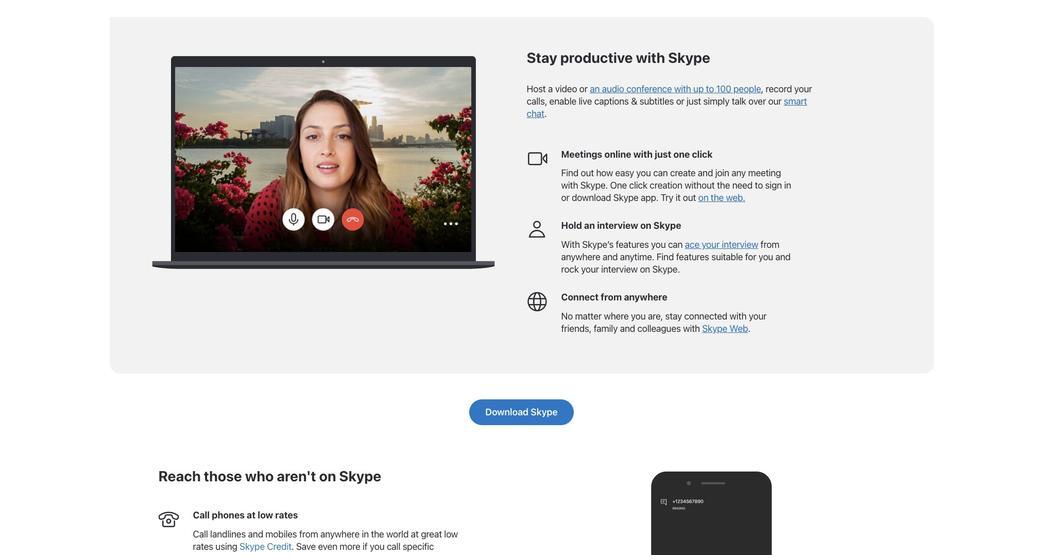 Task type: describe. For each thing, give the bounding box(es) containing it.
using inside call landlines and mobiles from anywhere in the world at great low rates using
[[216, 541, 238, 552]]

from anywhere and anytime. find features suitable for you and rock your interview on skype.
[[562, 239, 791, 275]]

any
[[732, 168, 746, 179]]

1 vertical spatial .
[[749, 323, 751, 334]]

sign
[[766, 180, 783, 191]]

hold an interview on skype
[[562, 220, 682, 231]]

skype inside find out how easy you can create and join any meeting with skype. one click creation without the need to sign in or download skype app. try it out
[[614, 192, 639, 203]]

web
[[730, 323, 749, 334]]

suitable
[[712, 252, 744, 262]]

find out how easy you can create and join any meeting with skype. one click creation without the need to sign in or download skype app. try it out
[[562, 168, 792, 203]]

friends,
[[562, 323, 592, 334]]

1 vertical spatial can
[[669, 239, 683, 250]]

the inside find out how easy you can create and join any meeting with skype. one click creation without the need to sign in or download skype app. try it out
[[718, 180, 731, 191]]

host a video or an audio conference with up to 100 people
[[527, 83, 762, 94]]

who
[[245, 467, 274, 484]]

family
[[594, 323, 618, 334]]

live
[[579, 96, 593, 107]]

specific
[[403, 541, 434, 552]]

features inside from anywhere and anytime. find features suitable for you and rock your interview on skype.
[[677, 252, 710, 262]]

anywhere inside from anywhere and anytime. find features suitable for you and rock your interview on skype.
[[562, 252, 601, 262]]

join
[[716, 168, 730, 179]]

on down without
[[699, 192, 709, 203]]

your inside from anywhere and anytime. find features suitable for you and rock your interview on skype.
[[582, 264, 599, 275]]

1 vertical spatial an
[[585, 220, 595, 231]]

anytime.
[[621, 252, 655, 262]]

and down the skype's at top
[[603, 252, 618, 262]]

with right online
[[634, 149, 653, 160]]

on right aren't
[[319, 467, 336, 484]]

productive
[[561, 49, 633, 66]]

meetings online with just one click
[[562, 149, 713, 160]]

download
[[572, 192, 612, 203]]

no matter where you are, stay connected with your friends, family and colleagues with
[[562, 311, 767, 334]]

your right the "ace"
[[702, 239, 720, 250]]

create
[[671, 168, 696, 179]]

credit
[[267, 541, 292, 552]]

download
[[486, 407, 529, 417]]

for
[[746, 252, 757, 262]]

skype. inside from anywhere and anytime. find features suitable for you and rock your interview on skype.
[[653, 264, 680, 275]]

the inside call landlines and mobiles from anywhere in the world at great low rates using
[[371, 529, 384, 540]]

in inside find out how easy you can create and join any meeting with skype. one click creation without the need to sign in or download skype app. try it out
[[785, 180, 792, 191]]

1 horizontal spatial or
[[580, 83, 588, 94]]

find inside find out how easy you can create and join any meeting with skype. one click creation without the need to sign in or download skype app. try it out
[[562, 168, 579, 179]]

smart
[[784, 96, 808, 107]]

can inside find out how easy you can create and join any meeting with skype. one click creation without the need to sign in or download skype app. try it out
[[654, 168, 668, 179]]

connect from anywhere
[[562, 292, 668, 303]]

1 vertical spatial the
[[711, 192, 724, 203]]


[[527, 220, 548, 240]]

meetings
[[562, 149, 603, 160]]

you inside from anywhere and anytime. find features suitable for you and rock your interview on skype.
[[759, 252, 774, 262]]

and right for
[[776, 252, 791, 262]]

ace your interview link
[[685, 239, 759, 250]]

call for call phones at low rates
[[193, 510, 210, 521]]

1 vertical spatial out
[[683, 192, 697, 203]]

1 vertical spatial just
[[655, 149, 672, 160]]

conference
[[627, 83, 673, 94]]

anywhere inside call landlines and mobiles from anywhere in the world at great low rates using
[[321, 529, 360, 540]]

with skype's features you can ace your interview
[[562, 239, 759, 250]]

with inside find out how easy you can create and join any meeting with skype. one click creation without the need to sign in or download skype app. try it out
[[562, 180, 579, 191]]

phones
[[212, 510, 245, 521]]

colleagues
[[638, 323, 681, 334]]

mobiles
[[266, 529, 297, 540]]

smart chat
[[527, 96, 808, 119]]

find inside from anywhere and anytime. find features suitable for you and rock your interview on skype.
[[657, 252, 674, 262]]

rates inside call landlines and mobiles from anywhere in the world at great low rates using
[[193, 541, 213, 552]]

how
[[597, 168, 614, 179]]

web.
[[727, 192, 746, 203]]

enable
[[550, 96, 577, 107]]

and inside call landlines and mobiles from anywhere in the world at great low rates using
[[248, 529, 263, 540]]

in inside call landlines and mobiles from anywhere in the world at great low rates using
[[362, 529, 369, 540]]

at inside call landlines and mobiles from anywhere in the world at great low rates using
[[411, 529, 419, 540]]

where
[[604, 311, 629, 322]]

try
[[661, 192, 674, 203]]

people
[[734, 83, 762, 94]]

audio
[[602, 83, 625, 94]]

no
[[562, 311, 573, 322]]

. save even more if you call specific destinations using
[[193, 541, 434, 555]]

online
[[605, 149, 632, 160]]

subtitles
[[640, 96, 674, 107]]

without
[[685, 180, 715, 191]]

skype's
[[583, 239, 614, 250]]

with up 'web'
[[730, 311, 747, 322]]

ace
[[685, 239, 700, 250]]

you inside the no matter where you are, stay connected with your friends, family and colleagues with
[[631, 311, 646, 322]]

skype web .
[[703, 323, 751, 334]]

great
[[421, 529, 442, 540]]

with left "up" at right top
[[675, 83, 692, 94]]

1 vertical spatial interview
[[722, 239, 759, 250]]

captions
[[595, 96, 629, 107]]

with
[[562, 239, 580, 250]]

100
[[717, 83, 732, 94]]

save
[[296, 541, 316, 552]]

1 vertical spatial from
[[601, 292, 622, 303]]

our
[[769, 96, 782, 107]]

landlines
[[210, 529, 246, 540]]

0 vertical spatial an
[[590, 83, 600, 94]]

calls,
[[527, 96, 548, 107]]

those
[[204, 467, 242, 484]]

on inside from anywhere and anytime. find features suitable for you and rock your interview on skype.
[[640, 264, 651, 275]]

simply
[[704, 96, 730, 107]]

to inside find out how easy you can create and join any meeting with skype. one click creation without the need to sign in or download skype app. try it out
[[755, 180, 763, 191]]



Task type: locate. For each thing, give the bounding box(es) containing it.
call phones at low rates
[[193, 510, 298, 521]]

aren't
[[277, 467, 316, 484]]

0 vertical spatial or
[[580, 83, 588, 94]]

0 vertical spatial find
[[562, 168, 579, 179]]

0 vertical spatial from
[[761, 239, 780, 250]]

app.
[[641, 192, 659, 203]]

1 vertical spatial or
[[677, 96, 685, 107]]

your inside the no matter where you are, stay connected with your friends, family and colleagues with
[[749, 311, 767, 322]]

a
[[548, 83, 553, 94]]

your up skype web .
[[749, 311, 767, 322]]

over
[[749, 96, 767, 107]]

up
[[694, 83, 704, 94]]

2 vertical spatial or
[[562, 192, 570, 203]]

2 vertical spatial the
[[371, 529, 384, 540]]

1 horizontal spatial rates
[[275, 510, 298, 521]]

1 horizontal spatial just
[[687, 96, 702, 107]]

1 horizontal spatial using
[[244, 553, 266, 555]]

features
[[616, 239, 649, 250], [677, 252, 710, 262]]

just
[[687, 96, 702, 107], [655, 149, 672, 160]]

you
[[637, 168, 652, 179], [652, 239, 666, 250], [759, 252, 774, 262], [631, 311, 646, 322], [370, 541, 385, 552]]

1 horizontal spatial anywhere
[[562, 252, 601, 262]]

0 vertical spatial low
[[258, 510, 273, 521]]

an
[[590, 83, 600, 94], [585, 220, 595, 231]]

from up where
[[601, 292, 622, 303]]

skype. inside find out how easy you can create and join any meeting with skype. one click creation without the need to sign in or download skype app. try it out
[[581, 180, 608, 191]]

your right rock
[[582, 264, 599, 275]]

from inside call landlines and mobiles from anywhere in the world at great low rates using
[[299, 529, 318, 540]]

skype credit link
[[240, 541, 292, 552]]

0 horizontal spatial just
[[655, 149, 672, 160]]

destinations
[[193, 553, 242, 555]]

1 horizontal spatial skype.
[[653, 264, 680, 275]]

smart chat link
[[527, 96, 808, 119]]

in right sign at the right
[[785, 180, 792, 191]]

talk
[[732, 96, 747, 107]]

2 vertical spatial .
[[292, 541, 294, 552]]

0 horizontal spatial using
[[216, 541, 238, 552]]

an audio conference with up to 100 people link
[[590, 83, 762, 94]]

an right the hold
[[585, 220, 595, 231]]

anywhere down with
[[562, 252, 601, 262]]

1 vertical spatial using
[[244, 553, 266, 555]]

click up app. at the top of the page
[[630, 180, 648, 191]]

just down "up" at right top
[[687, 96, 702, 107]]

and inside find out how easy you can create and join any meeting with skype. one click creation without the need to sign in or download skype app. try it out
[[698, 168, 714, 179]]

or left download
[[562, 192, 570, 203]]

0 horizontal spatial out
[[581, 168, 594, 179]]

are,
[[648, 311, 664, 322]]

using inside . save even more if you call specific destinations using
[[244, 553, 266, 555]]

1 horizontal spatial low
[[445, 529, 458, 540]]

connected
[[685, 311, 728, 322]]

0 vertical spatial call
[[193, 510, 210, 521]]

. inside . save even more if you call specific destinations using
[[292, 541, 294, 552]]

skype. down with skype's features you can ace your interview
[[653, 264, 680, 275]]

interview up the skype's at top
[[598, 220, 639, 231]]

features up anytime.
[[616, 239, 649, 250]]

1 horizontal spatial at
[[411, 529, 419, 540]]

&
[[632, 96, 638, 107]]

or up live
[[580, 83, 588, 94]]

video
[[556, 83, 578, 94]]

0 horizontal spatial features
[[616, 239, 649, 250]]

0 horizontal spatial at
[[247, 510, 256, 521]]

1 horizontal spatial features
[[677, 252, 710, 262]]

.
[[545, 108, 547, 119], [749, 323, 751, 334], [292, 541, 294, 552]]

on
[[699, 192, 709, 203], [641, 220, 652, 231], [640, 264, 651, 275], [319, 467, 336, 484]]

host
[[527, 83, 546, 94]]

0 vertical spatial the
[[718, 180, 731, 191]]

call for call landlines and mobiles from anywhere in the world at great low rates using
[[193, 529, 208, 540]]

at right phones
[[247, 510, 256, 521]]

find down with skype's features you can ace your interview
[[657, 252, 674, 262]]

low right great
[[445, 529, 458, 540]]

1 horizontal spatial from
[[601, 292, 622, 303]]

download skype link
[[470, 399, 574, 425]]

call inside call landlines and mobiles from anywhere in the world at great low rates using
[[193, 529, 208, 540]]

0 vertical spatial rates
[[275, 510, 298, 521]]

using
[[216, 541, 238, 552], [244, 553, 266, 555]]

on the web.
[[699, 192, 746, 203]]

interview up for
[[722, 239, 759, 250]]

click right 'one' at the right top
[[693, 149, 713, 160]]

anywhere up more
[[321, 529, 360, 540]]

click inside find out how easy you can create and join any meeting with skype. one click creation without the need to sign in or download skype app. try it out
[[630, 180, 648, 191]]

to right "up" at right top
[[707, 83, 715, 94]]

you inside . save even more if you call specific destinations using
[[370, 541, 385, 552]]

0 vertical spatial .
[[545, 108, 547, 119]]

1 horizontal spatial to
[[755, 180, 763, 191]]

2 call from the top
[[193, 529, 208, 540]]

0 horizontal spatial .
[[292, 541, 294, 552]]

features down the "ace"
[[677, 252, 710, 262]]

your
[[795, 83, 813, 94], [702, 239, 720, 250], [582, 264, 599, 275], [749, 311, 767, 322]]

out right it
[[683, 192, 697, 203]]

0 horizontal spatial to
[[707, 83, 715, 94]]

0 horizontal spatial find
[[562, 168, 579, 179]]

your inside , record your calls, enable live captions & subtitles or just simply talk over our
[[795, 83, 813, 94]]

your up 'smart' at the right top
[[795, 83, 813, 94]]

the left world
[[371, 529, 384, 540]]


[[159, 509, 179, 530]]

anywhere up are,
[[624, 292, 668, 303]]

meeting
[[749, 168, 782, 179]]

interview down anytime.
[[602, 264, 638, 275]]

an up live
[[590, 83, 600, 94]]

at
[[247, 510, 256, 521], [411, 529, 419, 540]]

the down join
[[718, 180, 731, 191]]

reach
[[159, 467, 201, 484]]

low up mobiles
[[258, 510, 273, 521]]

0 vertical spatial in
[[785, 180, 792, 191]]

from inside from anywhere and anytime. find features suitable for you and rock your interview on skype.
[[761, 239, 780, 250]]

0 horizontal spatial click
[[630, 180, 648, 191]]

skype.
[[581, 180, 608, 191], [653, 264, 680, 275]]

connect
[[562, 292, 599, 303]]

you right for
[[759, 252, 774, 262]]

2 horizontal spatial .
[[749, 323, 751, 334]]

0 vertical spatial click
[[693, 149, 713, 160]]

one
[[674, 149, 690, 160]]

1 vertical spatial find
[[657, 252, 674, 262]]

interview inside from anywhere and anytime. find features suitable for you and rock your interview on skype.
[[602, 264, 638, 275]]

and up skype credit link
[[248, 529, 263, 540]]

find
[[562, 168, 579, 179], [657, 252, 674, 262]]

with up download
[[562, 180, 579, 191]]

0 horizontal spatial or
[[562, 192, 570, 203]]

, record your calls, enable live captions & subtitles or just simply talk over our
[[527, 83, 813, 107]]

2 vertical spatial anywhere
[[321, 529, 360, 540]]

using up destinations
[[216, 541, 238, 552]]

and
[[698, 168, 714, 179], [603, 252, 618, 262], [776, 252, 791, 262], [620, 323, 636, 334], [248, 529, 263, 540]]

you inside find out how easy you can create and join any meeting with skype. one click creation without the need to sign in or download skype app. try it out
[[637, 168, 652, 179]]

the
[[718, 180, 731, 191], [711, 192, 724, 203], [371, 529, 384, 540]]

skype web link
[[703, 323, 749, 334]]

reach those who aren't on skype
[[159, 467, 382, 484]]

matter
[[576, 311, 602, 322]]

with down the connected
[[684, 323, 701, 334]]

you up anytime.
[[652, 239, 666, 250]]

0 horizontal spatial in
[[362, 529, 369, 540]]

0 horizontal spatial low
[[258, 510, 273, 521]]

skype. up download
[[581, 180, 608, 191]]

rates up destinations
[[193, 541, 213, 552]]

the left web.
[[711, 192, 724, 203]]

low inside call landlines and mobiles from anywhere in the world at great low rates using
[[445, 529, 458, 540]]

0 horizontal spatial from
[[299, 529, 318, 540]]

1 vertical spatial in
[[362, 529, 369, 540]]


[[527, 291, 548, 312]]


[[527, 148, 548, 169]]

call landlines and mobiles from anywhere in the world at great low rates using
[[193, 529, 458, 552]]

hold
[[562, 220, 582, 231]]

1 vertical spatial anywhere
[[624, 292, 668, 303]]

one
[[611, 180, 627, 191]]

1 vertical spatial call
[[193, 529, 208, 540]]

download skype
[[486, 407, 558, 417]]

skype credit
[[240, 541, 292, 552]]

,
[[762, 83, 764, 94]]

. for .
[[545, 108, 547, 119]]

call up destinations
[[193, 529, 208, 540]]

or inside find out how easy you can create and join any meeting with skype. one click creation without the need to sign in or download skype app. try it out
[[562, 192, 570, 203]]

on up with skype's features you can ace your interview
[[641, 220, 652, 231]]

just left 'one' at the right top
[[655, 149, 672, 160]]

rock
[[562, 264, 579, 275]]

0 horizontal spatial rates
[[193, 541, 213, 552]]

if
[[363, 541, 368, 552]]

2 vertical spatial from
[[299, 529, 318, 540]]

out
[[581, 168, 594, 179], [683, 192, 697, 203]]

from
[[761, 239, 780, 250], [601, 292, 622, 303], [299, 529, 318, 540]]

can
[[654, 168, 668, 179], [669, 239, 683, 250]]

and inside the no matter where you are, stay connected with your friends, family and colleagues with
[[620, 323, 636, 334]]

2 horizontal spatial or
[[677, 96, 685, 107]]

2 horizontal spatial from
[[761, 239, 780, 250]]

0 vertical spatial using
[[216, 541, 238, 552]]

more
[[340, 541, 361, 552]]

to down meeting
[[755, 180, 763, 191]]

at up 'specific' at left
[[411, 529, 419, 540]]

2 horizontal spatial anywhere
[[624, 292, 668, 303]]

you right if
[[370, 541, 385, 552]]

creation
[[650, 180, 683, 191]]

low
[[258, 510, 273, 521], [445, 529, 458, 540]]

even
[[318, 541, 338, 552]]

0 vertical spatial out
[[581, 168, 594, 179]]

1 vertical spatial skype.
[[653, 264, 680, 275]]

and up without
[[698, 168, 714, 179]]

find down meetings
[[562, 168, 579, 179]]

anywhere
[[562, 252, 601, 262], [624, 292, 668, 303], [321, 529, 360, 540]]

just inside , record your calls, enable live captions & subtitles or just simply talk over our
[[687, 96, 702, 107]]

chat
[[527, 108, 545, 119]]

1 horizontal spatial .
[[545, 108, 547, 119]]

0 vertical spatial anywhere
[[562, 252, 601, 262]]

1 horizontal spatial in
[[785, 180, 792, 191]]

2 vertical spatial interview
[[602, 264, 638, 275]]

1 call from the top
[[193, 510, 210, 521]]

using down 'skype credit'
[[244, 553, 266, 555]]

0 vertical spatial interview
[[598, 220, 639, 231]]

0 vertical spatial to
[[707, 83, 715, 94]]

you left are,
[[631, 311, 646, 322]]

or
[[580, 83, 588, 94], [677, 96, 685, 107], [562, 192, 570, 203]]

you right easy
[[637, 168, 652, 179]]

0 vertical spatial features
[[616, 239, 649, 250]]

0 vertical spatial can
[[654, 168, 668, 179]]

1 vertical spatial at
[[411, 529, 419, 540]]

can left the "ace"
[[669, 239, 683, 250]]

stay
[[527, 49, 558, 66]]

0 horizontal spatial skype.
[[581, 180, 608, 191]]

0 vertical spatial just
[[687, 96, 702, 107]]

1 vertical spatial rates
[[193, 541, 213, 552]]

from up the save
[[299, 529, 318, 540]]

rates up mobiles
[[275, 510, 298, 521]]

can up creation
[[654, 168, 668, 179]]

or inside , record your calls, enable live captions & subtitles or just simply talk over our
[[677, 96, 685, 107]]

out left how
[[581, 168, 594, 179]]

1 vertical spatial to
[[755, 180, 763, 191]]

stay
[[666, 311, 683, 322]]

1 horizontal spatial out
[[683, 192, 697, 203]]

on down anytime.
[[640, 264, 651, 275]]

in up if
[[362, 529, 369, 540]]

with up 'conference'
[[636, 49, 666, 66]]

. for . save even more if you call specific destinations using
[[292, 541, 294, 552]]

from right ace your interview link
[[761, 239, 780, 250]]

or down an audio conference with up to 100 people link
[[677, 96, 685, 107]]

1 vertical spatial click
[[630, 180, 648, 191]]

call
[[387, 541, 401, 552]]

need
[[733, 180, 753, 191]]

call left phones
[[193, 510, 210, 521]]

1 horizontal spatial click
[[693, 149, 713, 160]]

0 horizontal spatial anywhere
[[321, 529, 360, 540]]

1 vertical spatial low
[[445, 529, 458, 540]]

0 vertical spatial skype.
[[581, 180, 608, 191]]

world
[[387, 529, 409, 540]]

and down where
[[620, 323, 636, 334]]

0 vertical spatial at
[[247, 510, 256, 521]]

1 horizontal spatial find
[[657, 252, 674, 262]]

1 vertical spatial features
[[677, 252, 710, 262]]



Task type: vqa. For each thing, say whether or not it's contained in the screenshot.
the left "out"
yes



